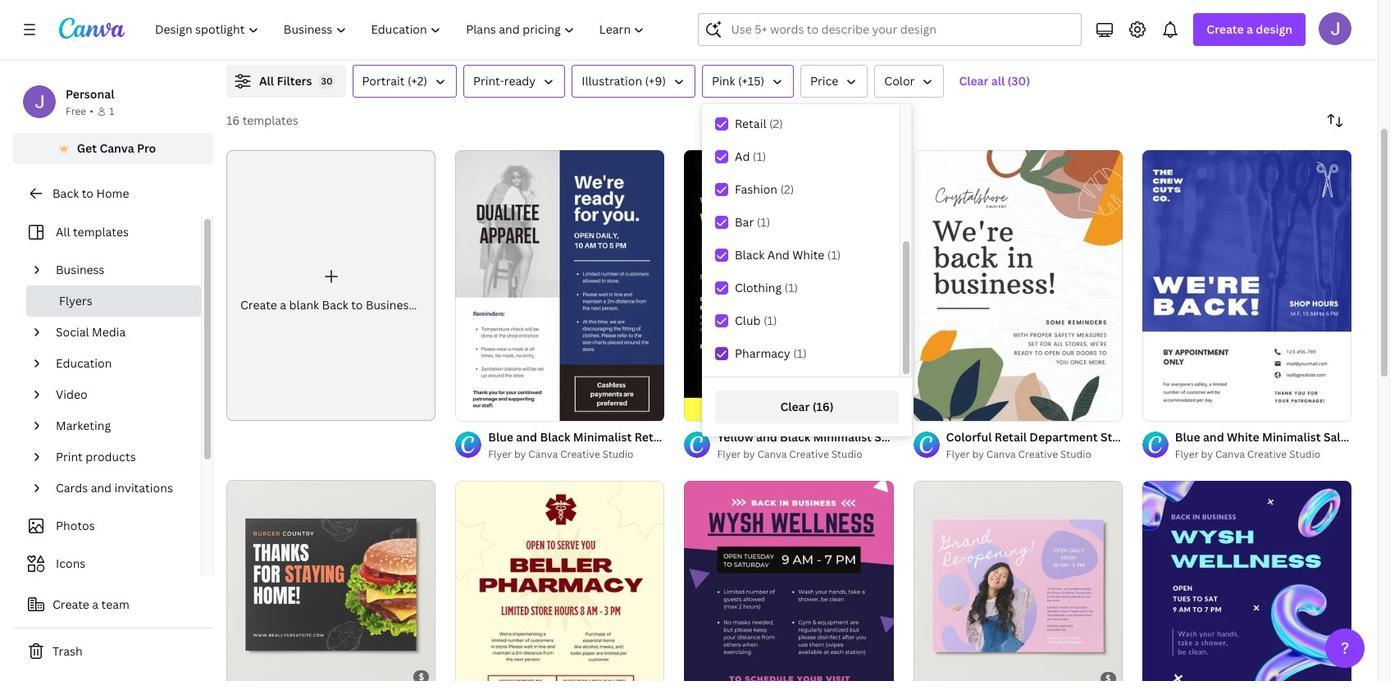 Task type: describe. For each thing, give the bounding box(es) containing it.
blue and white minimalist salons back to business flyers image
[[1143, 150, 1352, 421]]

marketing
[[56, 418, 111, 433]]

black and white generic delivery back to business landscape flyer image
[[226, 480, 436, 681]]

1 for 1 of 2
[[925, 402, 930, 414]]

all for all templates
[[56, 224, 70, 240]]

bar
[[735, 214, 754, 230]]

fashion (2)
[[735, 181, 794, 197]]

(+2)
[[408, 73, 427, 89]]

and for yellow
[[756, 429, 778, 445]]

by inside colorful retail department store back to business flyers flyer by canva creative studio
[[973, 447, 984, 461]]

1 horizontal spatial business
[[366, 297, 415, 313]]

(1) for bar (1)
[[757, 214, 771, 230]]

portrait (+2)
[[362, 73, 427, 89]]

0 vertical spatial business
[[56, 262, 105, 277]]

(1) for club (1)
[[764, 313, 777, 328]]

all templates link
[[23, 217, 191, 248]]

clothing (1)
[[735, 280, 798, 295]]

1 of 2
[[925, 402, 948, 414]]

pink (+15)
[[712, 73, 765, 89]]

all templates
[[56, 224, 129, 240]]

(1) for pharmacy (1)
[[794, 345, 807, 361]]

retail inside colorful retail department store back to business flyers flyer by canva creative studio
[[995, 429, 1027, 445]]

yellow and black minimalist salon flyers image
[[685, 150, 894, 421]]

blue
[[1176, 429, 1201, 445]]

16 templates
[[226, 112, 298, 128]]

social
[[56, 324, 89, 340]]

business link
[[49, 254, 191, 286]]

(+9)
[[645, 73, 666, 89]]

home
[[96, 185, 129, 201]]

bar (1)
[[735, 214, 771, 230]]

1 studio from the left
[[603, 447, 634, 461]]

black and white (1)
[[735, 247, 841, 263]]

pink and purple retail fashion back to business landscape flyer image
[[914, 481, 1123, 681]]

1 flyer by canva creative studio link from the left
[[488, 447, 665, 463]]

clear (16)
[[781, 399, 834, 414]]

illustration
[[582, 73, 643, 89]]

print-ready button
[[464, 65, 565, 98]]

blue and black minimalist retail fashion back to business flyers image
[[456, 150, 665, 421]]

store
[[1101, 429, 1131, 445]]

club (1)
[[735, 313, 777, 328]]

blue and white minimalist salons back flyer by canva creative studio
[[1176, 429, 1391, 461]]

studio inside colorful retail department store back to business flyers flyer by canva creative studio
[[1061, 447, 1092, 461]]

2
[[943, 402, 948, 414]]

education
[[56, 355, 112, 371]]

social media
[[56, 324, 126, 340]]

•
[[90, 104, 93, 118]]

price button
[[801, 65, 868, 98]]

blue and white minimalist salons back link
[[1176, 429, 1391, 447]]

(2) for retail (2)
[[770, 116, 783, 131]]

canva inside button
[[100, 140, 134, 156]]

flyers inside yellow and black minimalist salon flyers flyer by canva creative studio
[[909, 429, 943, 445]]

create for create a team
[[53, 597, 89, 612]]

color
[[885, 73, 915, 89]]

print products link
[[49, 441, 191, 473]]

0 horizontal spatial to
[[82, 185, 93, 201]]

illustration (+9) button
[[572, 65, 696, 98]]

business inside colorful retail department store back to business flyers flyer by canva creative studio
[[1178, 429, 1228, 445]]

creative inside blue and white minimalist salons back flyer by canva creative studio
[[1248, 447, 1288, 461]]

media
[[92, 324, 126, 340]]

black inside yellow and black minimalist salon flyers flyer by canva creative studio
[[780, 429, 811, 445]]

templates for 16 templates
[[243, 112, 298, 128]]

back inside blue and white minimalist salons back flyer by canva creative studio
[[1364, 429, 1391, 445]]

salon
[[875, 429, 906, 445]]

back to home
[[53, 185, 129, 201]]

price
[[811, 73, 839, 89]]

1 for 1
[[109, 104, 114, 118]]

all
[[992, 73, 1005, 89]]

print-
[[473, 73, 504, 89]]

flyer for yellow and black minimalist salon flyers flyer by canva creative studio
[[717, 447, 741, 461]]

photos
[[56, 518, 95, 533]]

1 of 2 link
[[914, 150, 1123, 421]]

invitations
[[114, 480, 173, 496]]

free
[[66, 104, 86, 118]]

(30)
[[1008, 73, 1031, 89]]

pro
[[137, 140, 156, 156]]

back right blank
[[322, 297, 349, 313]]

illustration (+9)
[[582, 73, 666, 89]]

clear all (30) button
[[951, 65, 1039, 98]]

filters
[[277, 73, 312, 89]]

of
[[932, 402, 941, 414]]

studio inside blue and white minimalist salons back flyer by canva creative studio
[[1290, 447, 1321, 461]]

Search search field
[[731, 14, 1072, 45]]

1 vertical spatial to
[[351, 297, 363, 313]]

free •
[[66, 104, 93, 118]]

team
[[101, 597, 130, 612]]

0 horizontal spatial retail
[[735, 116, 767, 131]]

colorful retail department store back to business flyers flyer by canva creative studio
[[947, 429, 1264, 461]]

club
[[735, 313, 761, 328]]

get canva pro
[[77, 140, 156, 156]]

portrait (+2) button
[[352, 65, 457, 98]]

by inside yellow and black minimalist salon flyers flyer by canva creative studio
[[744, 447, 755, 461]]

color button
[[875, 65, 945, 98]]

clear (16) button
[[715, 391, 899, 423]]

yellow and black minimalist salon flyers link
[[717, 429, 943, 447]]

a for blank
[[280, 297, 286, 313]]

cards and invitations link
[[49, 473, 191, 504]]

get
[[77, 140, 97, 156]]

print
[[56, 449, 83, 464]]

social media link
[[49, 317, 191, 348]]

products
[[86, 449, 136, 464]]

flyer by canva creative studio
[[488, 447, 634, 461]]

minimalist for white
[[1263, 429, 1321, 445]]

pink and purple gym back to business flyers image
[[685, 481, 894, 681]]

(+15)
[[738, 73, 765, 89]]

templates for all templates
[[73, 224, 129, 240]]

(1) right "and"
[[828, 247, 841, 263]]

portrait
[[362, 73, 405, 89]]

create a team
[[53, 597, 130, 612]]

blank
[[289, 297, 319, 313]]

create a blank back to business flyer link
[[226, 150, 445, 421]]

back inside colorful retail department store back to business flyers flyer by canva creative studio
[[1134, 429, 1161, 445]]



Task type: locate. For each thing, give the bounding box(es) containing it.
flyer inside blue and white minimalist salons back flyer by canva creative studio
[[1176, 447, 1199, 461]]

0 horizontal spatial create
[[53, 597, 89, 612]]

retail (2)
[[735, 116, 783, 131]]

a
[[1247, 21, 1254, 37], [280, 297, 286, 313], [92, 597, 99, 612]]

white for and
[[1227, 429, 1260, 445]]

(2) for fashion (2)
[[781, 181, 794, 197]]

yellow and black minimalist salon flyers flyer by canva creative studio
[[717, 429, 943, 461]]

create a design button
[[1194, 13, 1306, 46]]

1 vertical spatial 1
[[925, 402, 930, 414]]

2 vertical spatial a
[[92, 597, 99, 612]]

minimalist down (16)
[[814, 429, 872, 445]]

1 by from the left
[[514, 447, 526, 461]]

(1) right the ad
[[753, 149, 767, 164]]

0 horizontal spatial and
[[91, 480, 112, 496]]

back to business flyers templates image
[[1002, 0, 1352, 45]]

1 vertical spatial create
[[240, 297, 277, 313]]

creative inside yellow and black minimalist salon flyers flyer by canva creative studio
[[790, 447, 829, 461]]

by inside blue and white minimalist salons back flyer by canva creative studio
[[1202, 447, 1214, 461]]

1 right •
[[109, 104, 114, 118]]

0 vertical spatial a
[[1247, 21, 1254, 37]]

flyer by canva creative studio link for yellow
[[717, 447, 894, 463]]

icons
[[56, 555, 86, 571]]

0 vertical spatial clear
[[959, 73, 989, 89]]

create inside dropdown button
[[1207, 21, 1244, 37]]

1 vertical spatial a
[[280, 297, 286, 313]]

1 horizontal spatial flyers
[[909, 429, 943, 445]]

and inside yellow and black minimalist salon flyers flyer by canva creative studio
[[756, 429, 778, 445]]

1 creative from the left
[[561, 447, 600, 461]]

flyer
[[418, 297, 445, 313], [488, 447, 512, 461], [717, 447, 741, 461], [947, 447, 970, 461], [1176, 447, 1199, 461]]

1 horizontal spatial to
[[351, 297, 363, 313]]

(1) for ad (1)
[[753, 149, 767, 164]]

16
[[226, 112, 240, 128]]

education link
[[49, 348, 191, 379]]

0 horizontal spatial flyers
[[59, 293, 92, 309]]

1 left of in the bottom right of the page
[[925, 402, 930, 414]]

maroon and yellow vintage pharmacy back to business flyers image
[[456, 481, 665, 681]]

1 vertical spatial clear
[[781, 399, 810, 414]]

0 vertical spatial 1
[[109, 104, 114, 118]]

1 horizontal spatial create
[[240, 297, 277, 313]]

back to home link
[[13, 177, 213, 210]]

trash link
[[13, 635, 213, 668]]

marketing link
[[49, 410, 191, 441]]

1 horizontal spatial clear
[[959, 73, 989, 89]]

1 horizontal spatial white
[[1227, 429, 1260, 445]]

and right blue
[[1204, 429, 1225, 445]]

clear for clear (16)
[[781, 399, 810, 414]]

all for all filters
[[259, 73, 274, 89]]

ready
[[504, 73, 536, 89]]

and
[[756, 429, 778, 445], [1204, 429, 1225, 445], [91, 480, 112, 496]]

flyers up 'social' on the top of the page
[[59, 293, 92, 309]]

3 by from the left
[[973, 447, 984, 461]]

and right cards
[[91, 480, 112, 496]]

a inside dropdown button
[[1247, 21, 1254, 37]]

1 vertical spatial business
[[366, 297, 415, 313]]

studio inside yellow and black minimalist salon flyers flyer by canva creative studio
[[832, 447, 863, 461]]

retail right colorful
[[995, 429, 1027, 445]]

and right 'yellow'
[[756, 429, 778, 445]]

back right store
[[1134, 429, 1161, 445]]

flyer by canva creative studio link
[[488, 447, 665, 463], [717, 447, 894, 463], [947, 447, 1123, 463], [1176, 447, 1352, 463]]

white
[[793, 247, 825, 263], [1227, 429, 1260, 445]]

clear for clear all (30)
[[959, 73, 989, 89]]

cards
[[56, 480, 88, 496]]

1 vertical spatial (2)
[[781, 181, 794, 197]]

pink (+15) button
[[702, 65, 794, 98]]

0 horizontal spatial minimalist
[[814, 429, 872, 445]]

0 vertical spatial to
[[82, 185, 93, 201]]

flyers
[[59, 293, 92, 309], [909, 429, 943, 445], [1230, 429, 1264, 445]]

create left design
[[1207, 21, 1244, 37]]

2 flyer by canva creative studio link from the left
[[717, 447, 894, 463]]

2 vertical spatial business
[[1178, 429, 1228, 445]]

creative inside flyer by canva creative studio link
[[561, 447, 600, 461]]

pink
[[712, 73, 736, 89]]

2 studio from the left
[[832, 447, 863, 461]]

30
[[321, 75, 333, 87]]

jacob simon image
[[1319, 12, 1352, 45]]

(2) down 'pink (+15)' button
[[770, 116, 783, 131]]

salons
[[1324, 429, 1361, 445]]

and inside blue and white minimalist salons back flyer by canva creative studio
[[1204, 429, 1225, 445]]

3 flyer by canva creative studio link from the left
[[947, 447, 1123, 463]]

create left blank
[[240, 297, 277, 313]]

1 vertical spatial templates
[[73, 224, 129, 240]]

all left the filters
[[259, 73, 274, 89]]

minimalist inside yellow and black minimalist salon flyers flyer by canva creative studio
[[814, 429, 872, 445]]

None search field
[[699, 13, 1083, 46]]

all down back to home
[[56, 224, 70, 240]]

1 horizontal spatial minimalist
[[1263, 429, 1321, 445]]

2 minimalist from the left
[[1263, 429, 1321, 445]]

clothing
[[735, 280, 782, 295]]

0 horizontal spatial a
[[92, 597, 99, 612]]

a left design
[[1247, 21, 1254, 37]]

0 vertical spatial white
[[793, 247, 825, 263]]

1 horizontal spatial 1
[[925, 402, 930, 414]]

clear left 'all'
[[959, 73, 989, 89]]

and inside cards and invitations link
[[91, 480, 112, 496]]

all filters
[[259, 73, 312, 89]]

1
[[109, 104, 114, 118], [925, 402, 930, 414]]

0 horizontal spatial white
[[793, 247, 825, 263]]

1 horizontal spatial black
[[780, 429, 811, 445]]

0 horizontal spatial all
[[56, 224, 70, 240]]

0 horizontal spatial templates
[[73, 224, 129, 240]]

templates inside all templates link
[[73, 224, 129, 240]]

video
[[56, 386, 87, 402]]

clear
[[959, 73, 989, 89], [781, 399, 810, 414]]

pharmacy (1)
[[735, 345, 807, 361]]

white right "and"
[[793, 247, 825, 263]]

0 horizontal spatial 1
[[109, 104, 114, 118]]

4 studio from the left
[[1290, 447, 1321, 461]]

top level navigation element
[[144, 13, 659, 46]]

purple and blue geometric gym back to business flyers image
[[1143, 481, 1352, 681]]

0 vertical spatial (2)
[[770, 116, 783, 131]]

trash
[[53, 643, 83, 659]]

2 horizontal spatial create
[[1207, 21, 1244, 37]]

white for and
[[793, 247, 825, 263]]

1 horizontal spatial templates
[[243, 112, 298, 128]]

black left "and"
[[735, 247, 765, 263]]

white inside blue and white minimalist salons back flyer by canva creative studio
[[1227, 429, 1260, 445]]

flyer inside yellow and black minimalist salon flyers flyer by canva creative studio
[[717, 447, 741, 461]]

1 horizontal spatial retail
[[995, 429, 1027, 445]]

1 vertical spatial black
[[780, 429, 811, 445]]

a inside button
[[92, 597, 99, 612]]

retail up ad (1)
[[735, 116, 767, 131]]

templates
[[243, 112, 298, 128], [73, 224, 129, 240]]

templates right 16
[[243, 112, 298, 128]]

create for create a design
[[1207, 21, 1244, 37]]

canva inside blue and white minimalist salons back flyer by canva creative studio
[[1216, 447, 1245, 461]]

4 flyer by canva creative studio link from the left
[[1176, 447, 1352, 463]]

0 vertical spatial all
[[259, 73, 274, 89]]

create a design
[[1207, 21, 1293, 37]]

a for design
[[1247, 21, 1254, 37]]

fashion
[[735, 181, 778, 197]]

to inside colorful retail department store back to business flyers flyer by canva creative studio
[[1164, 429, 1176, 445]]

flyers inside colorful retail department store back to business flyers flyer by canva creative studio
[[1230, 429, 1264, 445]]

print products
[[56, 449, 136, 464]]

create for create a blank back to business flyer
[[240, 297, 277, 313]]

flyer by canva creative studio link for colorful
[[947, 447, 1123, 463]]

yellow
[[717, 429, 754, 445]]

design
[[1256, 21, 1293, 37]]

a left team
[[92, 597, 99, 612]]

2 by from the left
[[744, 447, 755, 461]]

0 horizontal spatial business
[[56, 262, 105, 277]]

flyers down of in the bottom right of the page
[[909, 429, 943, 445]]

back up all templates
[[53, 185, 79, 201]]

2 vertical spatial to
[[1164, 429, 1176, 445]]

ad (1)
[[735, 149, 767, 164]]

4 by from the left
[[1202, 447, 1214, 461]]

1 minimalist from the left
[[814, 429, 872, 445]]

back
[[53, 185, 79, 201], [322, 297, 349, 313], [1134, 429, 1161, 445], [1364, 429, 1391, 445]]

2 horizontal spatial a
[[1247, 21, 1254, 37]]

colorful retail department store back to business flyers image
[[914, 150, 1123, 421]]

all
[[259, 73, 274, 89], [56, 224, 70, 240]]

canva inside colorful retail department store back to business flyers flyer by canva creative studio
[[987, 447, 1016, 461]]

1 vertical spatial retail
[[995, 429, 1027, 445]]

2 creative from the left
[[790, 447, 829, 461]]

department
[[1030, 429, 1098, 445]]

1 horizontal spatial and
[[756, 429, 778, 445]]

4 creative from the left
[[1248, 447, 1288, 461]]

create inside button
[[53, 597, 89, 612]]

1 inside "link"
[[925, 402, 930, 414]]

and for blue
[[1204, 429, 1225, 445]]

0 vertical spatial black
[[735, 247, 765, 263]]

colorful
[[947, 429, 992, 445]]

black down clear (16) button
[[780, 429, 811, 445]]

minimalist left salons
[[1263, 429, 1321, 445]]

2 horizontal spatial flyers
[[1230, 429, 1264, 445]]

a for team
[[92, 597, 99, 612]]

flyers right blue
[[1230, 429, 1264, 445]]

1 horizontal spatial a
[[280, 297, 286, 313]]

0 vertical spatial create
[[1207, 21, 1244, 37]]

2 horizontal spatial to
[[1164, 429, 1176, 445]]

(1) right pharmacy
[[794, 345, 807, 361]]

video link
[[49, 379, 191, 410]]

clear left (16)
[[781, 399, 810, 414]]

3 creative from the left
[[1019, 447, 1058, 461]]

2 horizontal spatial and
[[1204, 429, 1225, 445]]

create down icons
[[53, 597, 89, 612]]

photos link
[[23, 510, 191, 542]]

clear inside button
[[959, 73, 989, 89]]

a left blank
[[280, 297, 286, 313]]

1 vertical spatial white
[[1227, 429, 1260, 445]]

flyer by canva creative studio link for blue
[[1176, 447, 1352, 463]]

icons link
[[23, 548, 191, 579]]

retail
[[735, 116, 767, 131], [995, 429, 1027, 445]]

3 studio from the left
[[1061, 447, 1092, 461]]

flyer for blue and white minimalist salons back flyer by canva creative studio
[[1176, 447, 1199, 461]]

create a blank back to business flyer element
[[226, 150, 445, 421]]

Sort by button
[[1319, 104, 1352, 137]]

1 horizontal spatial all
[[259, 73, 274, 89]]

ad
[[735, 149, 750, 164]]

and
[[768, 247, 790, 263]]

to left blue
[[1164, 429, 1176, 445]]

back right salons
[[1364, 429, 1391, 445]]

minimalist inside blue and white minimalist salons back flyer by canva creative studio
[[1263, 429, 1321, 445]]

canva
[[100, 140, 134, 156], [529, 447, 558, 461], [758, 447, 787, 461], [987, 447, 1016, 461], [1216, 447, 1245, 461]]

0 vertical spatial templates
[[243, 112, 298, 128]]

to right blank
[[351, 297, 363, 313]]

flyer for create a blank back to business flyer
[[418, 297, 445, 313]]

to left home
[[82, 185, 93, 201]]

minimalist for black
[[814, 429, 872, 445]]

clear inside button
[[781, 399, 810, 414]]

30 filter options selected element
[[319, 73, 335, 89]]

canva inside yellow and black minimalist salon flyers flyer by canva creative studio
[[758, 447, 787, 461]]

(16)
[[813, 399, 834, 414]]

2 horizontal spatial business
[[1178, 429, 1228, 445]]

creative inside colorful retail department store back to business flyers flyer by canva creative studio
[[1019, 447, 1058, 461]]

0 vertical spatial retail
[[735, 116, 767, 131]]

templates down back to home
[[73, 224, 129, 240]]

get canva pro button
[[13, 133, 213, 164]]

clear all (30)
[[959, 73, 1031, 89]]

create a team button
[[13, 588, 213, 621]]

(1) down black and white (1)
[[785, 280, 798, 295]]

0 horizontal spatial black
[[735, 247, 765, 263]]

(1) right 'club'
[[764, 313, 777, 328]]

white right blue
[[1227, 429, 1260, 445]]

(1) right bar
[[757, 214, 771, 230]]

and for cards
[[91, 480, 112, 496]]

1 vertical spatial all
[[56, 224, 70, 240]]

(1) for clothing (1)
[[785, 280, 798, 295]]

personal
[[66, 86, 114, 102]]

cards and invitations
[[56, 480, 173, 496]]

0 horizontal spatial clear
[[781, 399, 810, 414]]

print-ready
[[473, 73, 536, 89]]

2 vertical spatial create
[[53, 597, 89, 612]]

(2) right fashion
[[781, 181, 794, 197]]

pharmacy
[[735, 345, 791, 361]]

flyer inside colorful retail department store back to business flyers flyer by canva creative studio
[[947, 447, 970, 461]]



Task type: vqa. For each thing, say whether or not it's contained in the screenshot.


